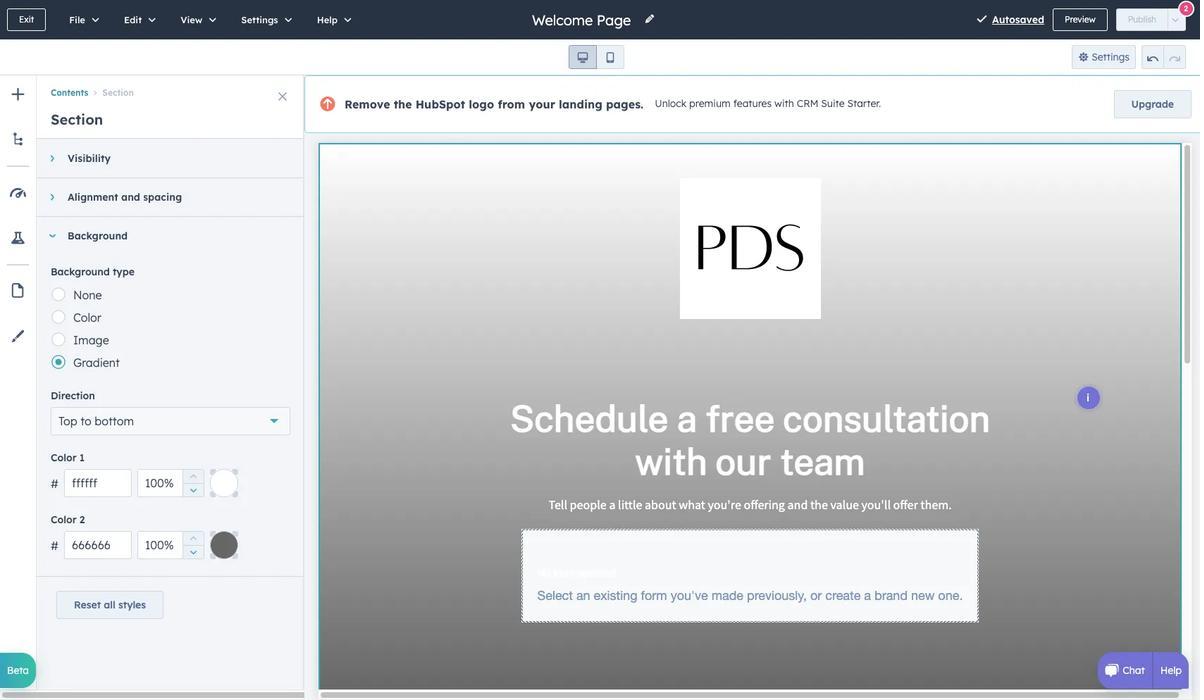 Task type: locate. For each thing, give the bounding box(es) containing it.
preview
[[1065, 14, 1096, 25]]

settings
[[241, 14, 278, 25], [1092, 51, 1130, 63]]

type
[[113, 266, 134, 278]]

upgrade link
[[1114, 90, 1192, 118]]

1 vertical spatial color
[[51, 452, 77, 464]]

background
[[68, 230, 128, 242], [51, 266, 110, 278]]

2 # from the top
[[51, 539, 58, 553]]

section down contents
[[51, 111, 103, 128]]

background up background type
[[68, 230, 128, 242]]

to
[[81, 414, 91, 428]]

remove the hubspot logo from your landing pages.
[[345, 97, 644, 111]]

None text field
[[64, 531, 132, 560]]

beta
[[7, 665, 29, 677]]

color for color
[[73, 311, 101, 325]]

1 opacity input text field from the top
[[137, 469, 204, 497]]

color 1
[[51, 452, 85, 464]]

top to bottom
[[58, 414, 134, 428]]

reset all styles
[[74, 599, 146, 612]]

1 vertical spatial caret image
[[48, 234, 56, 238]]

beta button
[[0, 653, 36, 688]]

settings down preview button at right
[[1092, 51, 1130, 63]]

section
[[102, 88, 134, 98], [51, 111, 103, 128]]

0 vertical spatial caret image
[[50, 154, 54, 163]]

2 vertical spatial color
[[51, 514, 77, 526]]

visibility button
[[37, 140, 290, 178]]

help
[[317, 14, 338, 25], [1160, 665, 1182, 677]]

section right contents 'button'
[[102, 88, 134, 98]]

0 vertical spatial settings
[[241, 14, 278, 25]]

0 horizontal spatial help
[[317, 14, 338, 25]]

1 vertical spatial section
[[51, 111, 103, 128]]

navigation
[[37, 75, 304, 101]]

1 vertical spatial #
[[51, 539, 58, 553]]

#
[[51, 477, 58, 491], [51, 539, 58, 553]]

background inside dropdown button
[[68, 230, 128, 242]]

0 horizontal spatial settings button
[[226, 0, 302, 39]]

# for color 1
[[51, 477, 58, 491]]

caret image
[[50, 154, 54, 163], [48, 234, 56, 238]]

0 horizontal spatial settings
[[241, 14, 278, 25]]

color down none
[[73, 311, 101, 325]]

starter.
[[847, 97, 881, 110]]

autosaved button
[[992, 11, 1044, 28]]

publish group
[[1116, 8, 1186, 31]]

and
[[121, 191, 140, 204]]

1 horizontal spatial settings
[[1092, 51, 1130, 63]]

exit link
[[7, 8, 46, 31]]

2 opacity input text field from the top
[[137, 531, 204, 560]]

0 horizontal spatial 2
[[79, 514, 85, 526]]

alignment
[[68, 191, 118, 204]]

0 vertical spatial help
[[317, 14, 338, 25]]

1 vertical spatial opacity input text field
[[137, 531, 204, 560]]

1 vertical spatial help
[[1160, 665, 1182, 677]]

None text field
[[64, 469, 132, 497]]

preview button
[[1053, 8, 1108, 31]]

features
[[733, 97, 772, 110]]

0 vertical spatial 2
[[1184, 3, 1188, 13]]

unlock
[[655, 97, 686, 110]]

1 # from the top
[[51, 477, 58, 491]]

the
[[394, 97, 412, 111]]

1 horizontal spatial settings button
[[1072, 45, 1136, 69]]

opacity input text field
[[137, 469, 204, 497], [137, 531, 204, 560]]

0 vertical spatial #
[[51, 477, 58, 491]]

# for color 2
[[51, 539, 58, 553]]

contents button
[[51, 88, 88, 98]]

1 vertical spatial 2
[[79, 514, 85, 526]]

group
[[569, 45, 624, 69], [1142, 45, 1186, 69], [183, 469, 204, 497], [183, 531, 204, 560]]

0 vertical spatial color
[[73, 311, 101, 325]]

color down color 1
[[51, 514, 77, 526]]

1 vertical spatial background
[[51, 266, 110, 278]]

file button
[[54, 0, 109, 39]]

publish button
[[1116, 8, 1168, 31]]

reset all styles button
[[56, 591, 164, 619]]

1 horizontal spatial 2
[[1184, 3, 1188, 13]]

color
[[73, 311, 101, 325], [51, 452, 77, 464], [51, 514, 77, 526]]

landing
[[559, 97, 602, 111]]

background up none
[[51, 266, 110, 278]]

# down 'color 2'
[[51, 539, 58, 553]]

section button
[[88, 88, 134, 98]]

caret image down caret image
[[48, 234, 56, 238]]

# down color 1
[[51, 477, 58, 491]]

2
[[1184, 3, 1188, 13], [79, 514, 85, 526]]

0 vertical spatial section
[[102, 88, 134, 98]]

caret image left visibility
[[50, 154, 54, 163]]

styles
[[118, 599, 146, 612]]

color left 1
[[51, 452, 77, 464]]

0 vertical spatial opacity input text field
[[137, 469, 204, 497]]

opacity input text field for 2
[[137, 531, 204, 560]]

settings right the view button
[[241, 14, 278, 25]]

caret image inside background dropdown button
[[48, 234, 56, 238]]

None field
[[531, 10, 636, 29]]

0 vertical spatial background
[[68, 230, 128, 242]]

caret image inside visibility dropdown button
[[50, 154, 54, 163]]

alignment and spacing button
[[37, 178, 290, 216]]

2 right publish button
[[1184, 3, 1188, 13]]

settings button
[[226, 0, 302, 39], [1072, 45, 1136, 69]]

chat
[[1123, 665, 1145, 677]]

2 down 1
[[79, 514, 85, 526]]



Task type: describe. For each thing, give the bounding box(es) containing it.
top to bottom button
[[51, 407, 290, 435]]

upgrade
[[1131, 98, 1174, 111]]

publish
[[1128, 14, 1156, 25]]

logo
[[469, 97, 494, 111]]

close image
[[278, 92, 287, 101]]

background for background
[[68, 230, 128, 242]]

1 horizontal spatial help
[[1160, 665, 1182, 677]]

view button
[[166, 0, 226, 39]]

none
[[73, 288, 102, 302]]

premium
[[689, 97, 731, 110]]

autosaved
[[992, 13, 1044, 26]]

view
[[181, 14, 202, 25]]

1 vertical spatial settings
[[1092, 51, 1130, 63]]

with
[[774, 97, 794, 110]]

edit
[[124, 14, 142, 25]]

help button
[[302, 0, 362, 39]]

file
[[69, 14, 85, 25]]

caret image for visibility
[[50, 154, 54, 163]]

0 vertical spatial settings button
[[226, 0, 302, 39]]

color for color 1
[[51, 452, 77, 464]]

reset
[[74, 599, 101, 612]]

edit button
[[109, 0, 166, 39]]

1
[[79, 452, 85, 464]]

pages.
[[606, 97, 644, 111]]

alignment and spacing
[[68, 191, 182, 204]]

section inside navigation
[[102, 88, 134, 98]]

background type
[[51, 266, 134, 278]]

all
[[104, 599, 115, 612]]

color 2
[[51, 514, 85, 526]]

remove
[[345, 97, 390, 111]]

direction
[[51, 390, 95, 402]]

from
[[498, 97, 525, 111]]

your
[[529, 97, 555, 111]]

background button
[[37, 217, 290, 255]]

spacing
[[143, 191, 182, 204]]

hubspot
[[416, 97, 465, 111]]

opacity input text field for 1
[[137, 469, 204, 497]]

color for color 2
[[51, 514, 77, 526]]

exit
[[19, 14, 34, 25]]

1 vertical spatial settings button
[[1072, 45, 1136, 69]]

gradient
[[73, 356, 120, 370]]

suite
[[821, 97, 845, 110]]

caret image
[[50, 193, 54, 202]]

help inside button
[[317, 14, 338, 25]]

background for background type
[[51, 266, 110, 278]]

bottom
[[95, 414, 134, 428]]

navigation containing contents
[[37, 75, 304, 101]]

visibility
[[68, 152, 111, 165]]

top
[[58, 414, 77, 428]]

caret image for background
[[48, 234, 56, 238]]

image
[[73, 333, 109, 347]]

unlock premium features with crm suite starter.
[[655, 97, 881, 110]]

crm
[[797, 97, 818, 110]]

contents
[[51, 88, 88, 98]]



Task type: vqa. For each thing, say whether or not it's contained in the screenshot.
Bottom in the left bottom of the page
yes



